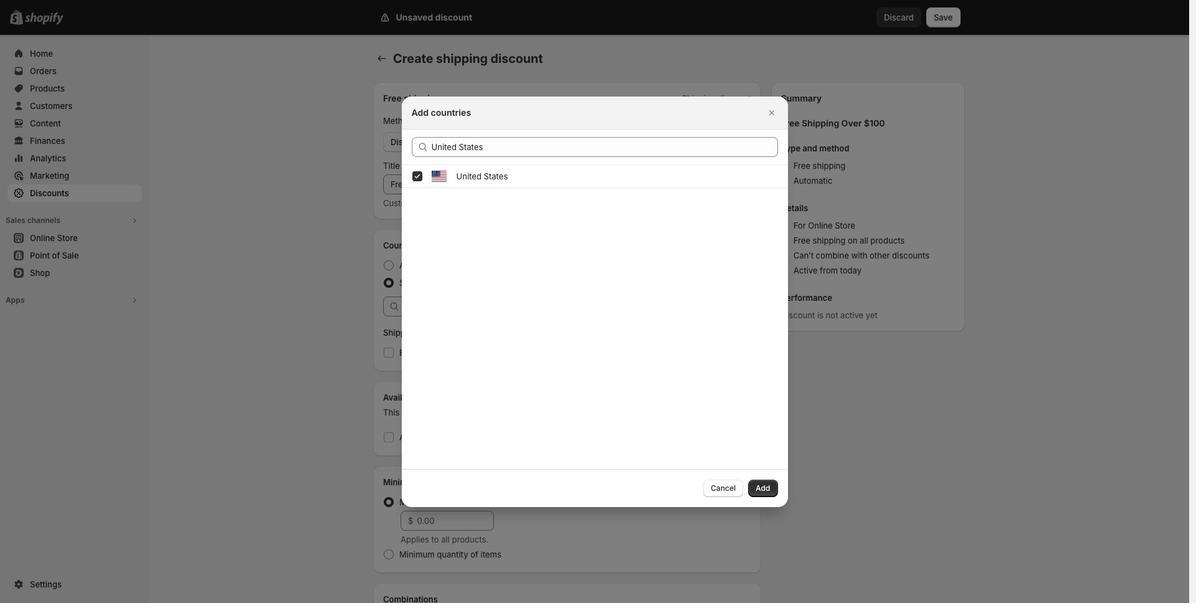 Task type: vqa. For each thing, say whether or not it's contained in the screenshot.
the Store related to Store activity log
no



Task type: locate. For each thing, give the bounding box(es) containing it.
shopify image
[[25, 12, 64, 25]]

Search countries text field
[[432, 137, 778, 157]]

dialog
[[0, 96, 1190, 507]]



